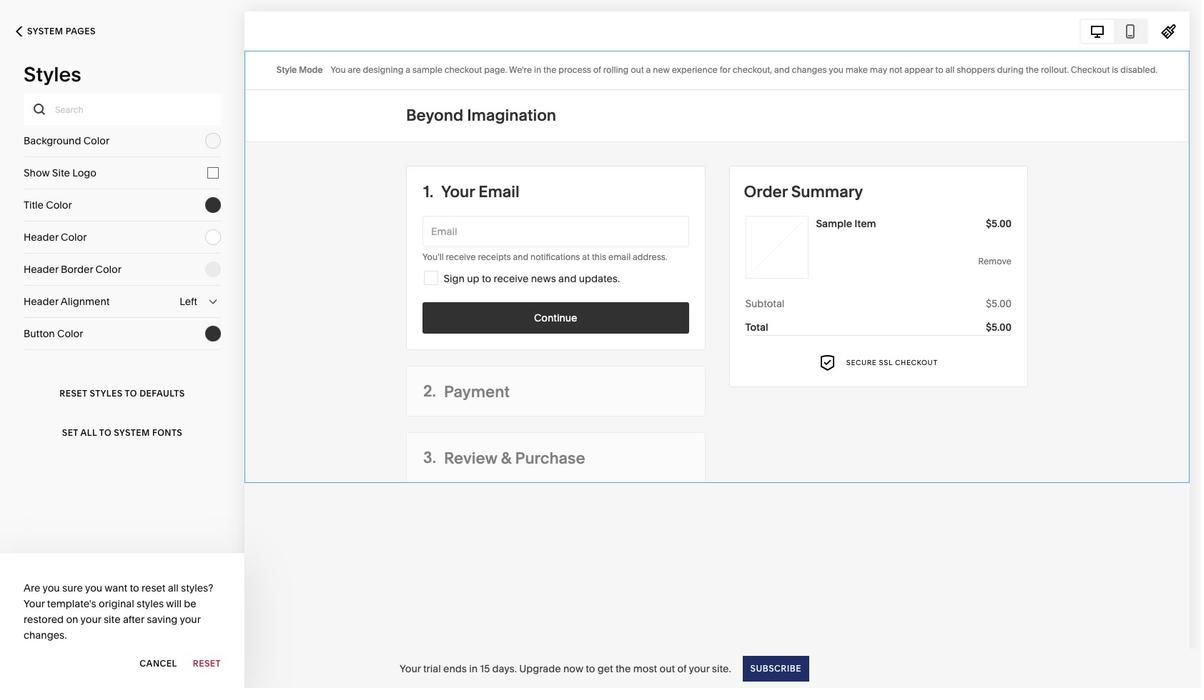 Task type: vqa. For each thing, say whether or not it's contained in the screenshot.
the Header Border Color BUTTON
yes



Task type: locate. For each thing, give the bounding box(es) containing it.
system
[[27, 26, 63, 36]]

to
[[125, 388, 137, 399], [99, 427, 112, 438], [130, 582, 139, 595], [586, 663, 595, 676]]

you
[[43, 582, 60, 595], [85, 582, 102, 595]]

header for header border color
[[24, 263, 58, 276]]

0 horizontal spatial reset
[[60, 388, 87, 399]]

reset for reset styles to defaults
[[60, 388, 87, 399]]

your left trial
[[400, 663, 421, 676]]

color right border
[[96, 263, 122, 276]]

will
[[166, 598, 182, 611]]

all right set
[[80, 427, 97, 438]]

show site logo
[[24, 167, 97, 180]]

color right button
[[57, 328, 83, 341]]

all inside are you sure you want to reset all styles? your template's original styles will be restored on your site after saving your changes.
[[168, 582, 179, 595]]

button
[[24, 328, 55, 341]]

background color
[[24, 134, 110, 147]]

template's
[[47, 598, 96, 611]]

1 horizontal spatial styles
[[90, 388, 123, 399]]

you right sure
[[85, 582, 102, 595]]

1 header from the top
[[24, 231, 58, 244]]

2 header from the top
[[24, 263, 58, 276]]

0 vertical spatial all
[[80, 427, 97, 438]]

header color button
[[24, 222, 221, 253]]

color
[[84, 134, 110, 147], [46, 199, 72, 212], [61, 231, 87, 244], [96, 263, 122, 276], [57, 328, 83, 341]]

system
[[114, 427, 150, 438]]

system pages
[[27, 26, 96, 36]]

color right the title
[[46, 199, 72, 212]]

1 vertical spatial reset
[[193, 659, 221, 670]]

0 horizontal spatial all
[[80, 427, 97, 438]]

border
[[61, 263, 93, 276]]

are you sure you want to reset all styles? your template's original styles will be restored on your site after saving your changes. dialog
[[0, 554, 245, 689]]

your
[[81, 614, 101, 627], [180, 614, 201, 627], [689, 663, 710, 676]]

0 vertical spatial styles
[[24, 62, 81, 87]]

to inside are you sure you want to reset all styles? your template's original styles will be restored on your site after saving your changes.
[[130, 582, 139, 595]]

reset styles to defaults
[[60, 388, 185, 399]]

sure
[[62, 582, 83, 595]]

title color button
[[24, 190, 221, 221]]

header for header color
[[24, 231, 58, 244]]

color for title color
[[46, 199, 72, 212]]

your down are
[[24, 598, 45, 611]]

want
[[105, 582, 127, 595]]

15
[[480, 663, 490, 676]]

header down title color
[[24, 231, 58, 244]]

color inside button
[[46, 199, 72, 212]]

reset button
[[193, 652, 221, 677]]

be
[[184, 598, 196, 611]]

styles
[[24, 62, 81, 87], [90, 388, 123, 399]]

color inside button
[[96, 263, 122, 276]]

your down be
[[180, 614, 201, 627]]

you right are
[[43, 582, 60, 595]]

1 vertical spatial header
[[24, 263, 58, 276]]

1 vertical spatial styles
[[90, 388, 123, 399]]

show
[[24, 167, 50, 180]]

color inside "button"
[[61, 231, 87, 244]]

0 vertical spatial your
[[24, 598, 45, 611]]

reset right "cancel"
[[193, 659, 221, 670]]

reset up set
[[60, 388, 87, 399]]

restored
[[24, 614, 64, 627]]

site.
[[712, 663, 732, 676]]

changes.
[[24, 630, 67, 642]]

pages
[[66, 26, 96, 36]]

your
[[24, 598, 45, 611], [400, 663, 421, 676]]

reset inside dialog
[[193, 659, 221, 670]]

0 vertical spatial header
[[24, 231, 58, 244]]

color up logo at left
[[84, 134, 110, 147]]

set all to system fonts
[[62, 427, 183, 438]]

to left system
[[99, 427, 112, 438]]

styles up set all to system fonts
[[90, 388, 123, 399]]

reset inside button
[[60, 388, 87, 399]]

1 vertical spatial all
[[168, 582, 179, 595]]

0 vertical spatial reset
[[60, 388, 87, 399]]

0 horizontal spatial you
[[43, 582, 60, 595]]

1 horizontal spatial you
[[85, 582, 102, 595]]

color for background color
[[84, 134, 110, 147]]

1 horizontal spatial reset
[[193, 659, 221, 670]]

1 vertical spatial your
[[400, 663, 421, 676]]

tab list
[[1082, 20, 1147, 43]]

your right of in the right of the page
[[689, 663, 710, 676]]

all
[[80, 427, 97, 438], [168, 582, 179, 595]]

0 horizontal spatial your
[[24, 598, 45, 611]]

set all to system fonts button
[[24, 413, 221, 453]]

on
[[66, 614, 78, 627]]

header down header color
[[24, 263, 58, 276]]

header inside "button"
[[24, 231, 58, 244]]

to right want
[[130, 582, 139, 595]]

styles down system pages "button"
[[24, 62, 81, 87]]

system pages button
[[0, 16, 112, 47]]

most
[[634, 663, 658, 676]]

header inside button
[[24, 263, 58, 276]]

all up will
[[168, 582, 179, 595]]

header
[[24, 231, 58, 244], [24, 263, 58, 276]]

reset for reset
[[193, 659, 221, 670]]

defaults
[[140, 388, 185, 399]]

color up header border color
[[61, 231, 87, 244]]

in
[[469, 663, 478, 676]]

reset
[[60, 388, 87, 399], [193, 659, 221, 670]]

days.
[[492, 663, 517, 676]]

button color
[[24, 328, 83, 341]]

to left 'defaults'
[[125, 388, 137, 399]]

to left "get"
[[586, 663, 595, 676]]

1 horizontal spatial all
[[168, 582, 179, 595]]

your right on
[[81, 614, 101, 627]]



Task type: describe. For each thing, give the bounding box(es) containing it.
color for header color
[[61, 231, 87, 244]]

the
[[616, 663, 631, 676]]

Search text field
[[24, 94, 221, 125]]

original
[[99, 598, 134, 611]]

title color
[[24, 199, 72, 212]]

to inside button
[[99, 427, 112, 438]]

of
[[678, 663, 687, 676]]

are you sure you want to reset all styles? your template's original styles will be restored on your site after saving your changes.
[[24, 582, 213, 642]]

to inside button
[[125, 388, 137, 399]]

1 horizontal spatial your
[[400, 663, 421, 676]]

your trial ends in 15 days. upgrade now to get the most out of your site.
[[400, 663, 732, 676]]

upgrade
[[520, 663, 561, 676]]

set
[[62, 427, 78, 438]]

styles?
[[181, 582, 213, 595]]

button color button
[[24, 318, 221, 350]]

cancel button
[[140, 652, 177, 677]]

get
[[598, 663, 614, 676]]

color for button color
[[57, 328, 83, 341]]

1 horizontal spatial your
[[180, 614, 201, 627]]

site
[[52, 167, 70, 180]]

saving
[[147, 614, 178, 627]]

styles inside button
[[90, 388, 123, 399]]

reset
[[142, 582, 166, 595]]

your inside are you sure you want to reset all styles? your template's original styles will be restored on your site after saving your changes.
[[24, 598, 45, 611]]

now
[[564, 663, 584, 676]]

2 you from the left
[[85, 582, 102, 595]]

header border color
[[24, 263, 122, 276]]

1 you from the left
[[43, 582, 60, 595]]

trial
[[423, 663, 441, 676]]

out
[[660, 663, 675, 676]]

reset styles to defaults button
[[24, 374, 221, 413]]

logo
[[72, 167, 97, 180]]

are
[[24, 582, 40, 595]]

cancel
[[140, 659, 177, 670]]

header color
[[24, 231, 87, 244]]

all inside set all to system fonts button
[[80, 427, 97, 438]]

background color button
[[24, 125, 221, 157]]

2 horizontal spatial your
[[689, 663, 710, 676]]

background
[[24, 134, 81, 147]]

ends
[[444, 663, 467, 676]]

styles
[[137, 598, 164, 611]]

fonts
[[152, 427, 183, 438]]

header border color button
[[24, 254, 221, 285]]

site
[[104, 614, 121, 627]]

after
[[123, 614, 144, 627]]

title
[[24, 199, 44, 212]]

0 horizontal spatial styles
[[24, 62, 81, 87]]

0 horizontal spatial your
[[81, 614, 101, 627]]



